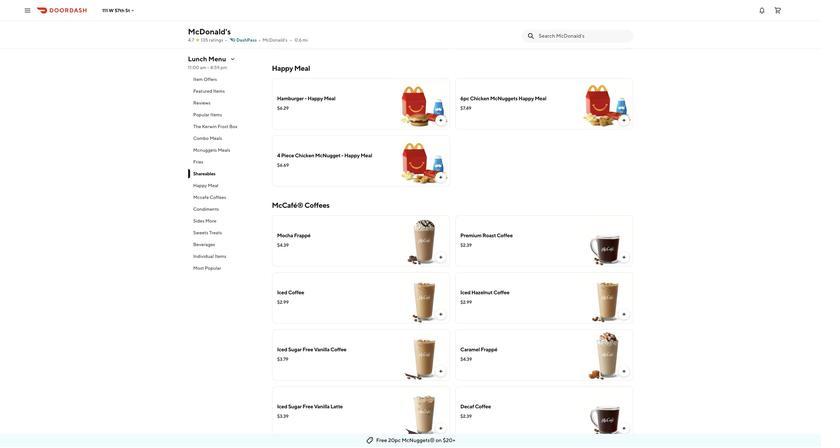 Task type: locate. For each thing, give the bounding box(es) containing it.
chicken right the 6pc
[[470, 95, 489, 102]]

$7.49
[[460, 106, 471, 111]]

mccafe
[[193, 195, 209, 200]]

111 w 57th st button
[[102, 8, 135, 13]]

•
[[225, 37, 227, 43], [259, 37, 261, 43], [290, 37, 292, 43]]

$2.39
[[460, 243, 472, 248], [460, 414, 472, 419]]

20pc
[[388, 437, 401, 443]]

beverages
[[193, 242, 215, 247]]

0 items, open order cart image
[[774, 6, 782, 14]]

1 horizontal spatial frappé
[[481, 346, 497, 353]]

mcdonald's down 40
[[263, 37, 287, 43]]

items up most popular button
[[215, 254, 226, 259]]

1 vertical spatial coffees
[[305, 201, 330, 209]]

0 vertical spatial free
[[303, 346, 313, 353]]

• right 'ratings'
[[225, 37, 227, 43]]

items inside button
[[215, 254, 226, 259]]

add item to cart image for hamburger - happy meal
[[438, 118, 443, 123]]

add item to cart image for 4 piece chicken mcnugget - happy meal
[[438, 175, 443, 180]]

0 horizontal spatial mcdonald's
[[188, 27, 231, 36]]

condiments button
[[188, 203, 264, 215]]

1 vertical spatial items
[[210, 112, 222, 117]]

2 vanilla from the top
[[314, 403, 330, 410]]

add item to cart image for mocha frappé
[[438, 255, 443, 260]]

the kerwin frost box button
[[188, 121, 264, 132]]

1 vertical spatial vanilla
[[314, 403, 330, 410]]

2 horizontal spatial •
[[290, 37, 292, 43]]

0 vertical spatial items
[[213, 88, 225, 94]]

$4.39 down 'mocha'
[[277, 243, 289, 248]]

mcnuggets
[[285, 15, 312, 22], [490, 95, 518, 102]]

mcdonald's for mcdonald's
[[188, 27, 231, 36]]

items up the reviews 'button'
[[213, 88, 225, 94]]

135 ratings •
[[201, 37, 227, 43]]

shareables
[[193, 171, 215, 176]]

0 vertical spatial -
[[207, 65, 209, 70]]

meals for combo meals
[[210, 136, 222, 141]]

0 vertical spatial chicken
[[470, 95, 489, 102]]

0 horizontal spatial coffees
[[210, 195, 226, 200]]

0 horizontal spatial happy meal
[[193, 183, 218, 188]]

$2.39 for decaf coffee
[[460, 414, 472, 419]]

iced sugar free vanilla latte
[[277, 403, 343, 410]]

coffees for mccafé® coffees
[[305, 201, 330, 209]]

popular down individual items
[[205, 265, 221, 271]]

frost
[[218, 124, 228, 129]]

1 sugar from the top
[[288, 346, 302, 353]]

items for featured items
[[213, 88, 225, 94]]

mi
[[303, 37, 308, 43]]

sugar up $3.79
[[288, 346, 302, 353]]

$4.39 for caramel frappé
[[460, 357, 472, 362]]

$4.39
[[277, 243, 289, 248], [460, 357, 472, 362]]

iced hazelnut coffee image
[[582, 272, 633, 323]]

1 vertical spatial chicken
[[295, 152, 314, 159]]

popular down reviews
[[193, 112, 210, 117]]

items up the kerwin frost box
[[210, 112, 222, 117]]

sides more
[[193, 218, 216, 224]]

0 horizontal spatial chicken
[[295, 152, 314, 159]]

1 vanilla from the top
[[314, 346, 330, 353]]

$20+
[[443, 437, 455, 443]]

- right 'am'
[[207, 65, 209, 70]]

happy meal down mcdonald's • 0.6 mi
[[272, 64, 310, 72]]

0 vertical spatial $2.39
[[460, 243, 472, 248]]

1 vertical spatial frappé
[[481, 346, 497, 353]]

$4.39 for mocha frappé
[[277, 243, 289, 248]]

add item to cart image for premium roast coffee
[[621, 255, 626, 260]]

0 horizontal spatial frappé
[[294, 232, 311, 239]]

decaf
[[460, 403, 474, 410]]

chicken
[[470, 95, 489, 102], [295, 152, 314, 159]]

add item to cart image
[[621, 38, 626, 43], [438, 118, 443, 123], [621, 118, 626, 123], [438, 175, 443, 180], [621, 312, 626, 317], [438, 369, 443, 374], [621, 369, 626, 374], [438, 426, 443, 431], [621, 426, 626, 431]]

mcdonald's for mcdonald's • 0.6 mi
[[263, 37, 287, 43]]

0 horizontal spatial -
[[207, 65, 209, 70]]

0 vertical spatial sugar
[[288, 346, 302, 353]]

2 $2.99 from the left
[[460, 300, 472, 305]]

hot tea image
[[399, 443, 450, 447]]

1 horizontal spatial coffees
[[305, 201, 330, 209]]

2 $2.39 from the top
[[460, 414, 472, 419]]

0 vertical spatial coffees
[[210, 195, 226, 200]]

items
[[213, 88, 225, 94], [210, 112, 222, 117], [215, 254, 226, 259]]

1 vertical spatial popular
[[205, 265, 221, 271]]

1 horizontal spatial •
[[259, 37, 261, 43]]

0 horizontal spatial •
[[225, 37, 227, 43]]

chicken right piece
[[295, 152, 314, 159]]

1 horizontal spatial mcdonald's
[[263, 37, 287, 43]]

add item to cart image
[[438, 255, 443, 260], [621, 255, 626, 260], [438, 312, 443, 317]]

mcnuggetsⓡ
[[402, 437, 435, 443]]

0 vertical spatial meals
[[210, 136, 222, 141]]

frappé right caramel
[[481, 346, 497, 353]]

2 vertical spatial free
[[376, 437, 387, 443]]

0 vertical spatial $4.39
[[277, 243, 289, 248]]

condiments
[[193, 206, 219, 212]]

$2.39 down 'premium' at the right bottom
[[460, 243, 472, 248]]

1 $2.99 from the left
[[277, 300, 289, 305]]

- right mcnugget
[[341, 152, 343, 159]]

frappé
[[294, 232, 311, 239], [481, 346, 497, 353]]

13 cookie tote image
[[582, 0, 633, 49]]

0.6
[[295, 37, 302, 43]]

$2.39 for premium roast coffee
[[460, 243, 472, 248]]

meals down combo meals button
[[218, 147, 230, 153]]

meals
[[210, 136, 222, 141], [218, 147, 230, 153]]

meals for mcnuggets meals
[[218, 147, 230, 153]]

0 vertical spatial mcdonald's
[[188, 27, 231, 36]]

0 horizontal spatial mcnuggets
[[285, 15, 312, 22]]

reviews button
[[188, 97, 264, 109]]

-
[[207, 65, 209, 70], [305, 95, 307, 102], [341, 152, 343, 159]]

roast
[[482, 232, 496, 239]]

mcdonald's up 135 ratings •
[[188, 27, 231, 36]]

• left 0.6
[[290, 37, 292, 43]]

1 vertical spatial $2.39
[[460, 414, 472, 419]]

coffees down happy meal button
[[210, 195, 226, 200]]

popular inside "button"
[[193, 112, 210, 117]]

$2.99 down iced coffee
[[277, 300, 289, 305]]

$2.99
[[277, 300, 289, 305], [460, 300, 472, 305]]

coffees inside "button"
[[210, 195, 226, 200]]

1 $2.39 from the top
[[460, 243, 472, 248]]

1 vertical spatial mcdonald's
[[263, 37, 287, 43]]

sugar up $3.39
[[288, 403, 302, 410]]

1 vertical spatial meals
[[218, 147, 230, 153]]

meals down the kerwin frost box
[[210, 136, 222, 141]]

$2.99 for hazelnut
[[460, 300, 472, 305]]

$2.99 down hazelnut
[[460, 300, 472, 305]]

happy meal down the shareables
[[193, 183, 218, 188]]

0 vertical spatial mcnuggets
[[285, 15, 312, 22]]

0 horizontal spatial $4.39
[[277, 243, 289, 248]]

1 horizontal spatial chicken
[[470, 95, 489, 102]]

• right dashpass
[[259, 37, 261, 43]]

2 vertical spatial items
[[215, 254, 226, 259]]

dashpass
[[236, 37, 257, 43]]

lunch
[[188, 55, 207, 63]]

1 horizontal spatial mcnuggets
[[490, 95, 518, 102]]

111
[[102, 8, 108, 13]]

sugar for iced sugar free vanilla coffee
[[288, 346, 302, 353]]

sweets
[[193, 230, 208, 235]]

iced
[[277, 289, 287, 296], [460, 289, 470, 296], [277, 346, 287, 353], [277, 403, 287, 410]]

frappé right 'mocha'
[[294, 232, 311, 239]]

happy
[[272, 64, 293, 72], [308, 95, 323, 102], [519, 95, 534, 102], [344, 152, 360, 159], [193, 183, 207, 188]]

Item Search search field
[[539, 32, 628, 40]]

coffees
[[210, 195, 226, 200], [305, 201, 330, 209]]

1 horizontal spatial $4.39
[[460, 357, 472, 362]]

vanilla for coffee
[[314, 346, 330, 353]]

4.7
[[188, 37, 194, 43]]

premium roast coffee image
[[582, 215, 633, 266]]

mcnuggets meals
[[193, 147, 230, 153]]

mccafé® coffees
[[272, 201, 330, 209]]

• for mcdonald's • 0.6 mi
[[290, 37, 292, 43]]

1 vertical spatial -
[[305, 95, 307, 102]]

happy meal
[[272, 64, 310, 72], [193, 183, 218, 188]]

2 • from the left
[[259, 37, 261, 43]]

$3.79
[[277, 357, 288, 362]]

$2.39 down the decaf
[[460, 414, 472, 419]]

add item to cart image for decaf coffee
[[621, 426, 626, 431]]

st
[[125, 8, 130, 13]]

items inside "button"
[[210, 112, 222, 117]]

1 vertical spatial $4.39
[[460, 357, 472, 362]]

4 piece chicken mcnugget - happy meal image
[[399, 135, 450, 186]]

$4.39 down caramel
[[460, 357, 472, 362]]

mcdonald's • 0.6 mi
[[263, 37, 308, 43]]

1 horizontal spatial happy meal
[[272, 64, 310, 72]]

1 vertical spatial sugar
[[288, 403, 302, 410]]

0 vertical spatial happy meal
[[272, 64, 310, 72]]

57th
[[115, 8, 124, 13]]

iced coffee image
[[399, 272, 450, 323]]

$6.29
[[277, 106, 289, 111]]

happy meal inside button
[[193, 183, 218, 188]]

4:59
[[210, 65, 220, 70]]

1 vertical spatial mcnuggets
[[490, 95, 518, 102]]

3 • from the left
[[290, 37, 292, 43]]

combo
[[193, 136, 209, 141]]

40 mcnuggets
[[277, 15, 312, 22]]

2 horizontal spatial -
[[341, 152, 343, 159]]

111 w 57th st
[[102, 8, 130, 13]]

40
[[277, 15, 284, 22]]

vanilla
[[314, 346, 330, 353], [314, 403, 330, 410]]

1 horizontal spatial $2.99
[[460, 300, 472, 305]]

0 horizontal spatial $2.99
[[277, 300, 289, 305]]

0 vertical spatial vanilla
[[314, 346, 330, 353]]

0 vertical spatial frappé
[[294, 232, 311, 239]]

meal
[[294, 64, 310, 72], [324, 95, 335, 102], [535, 95, 546, 102], [361, 152, 372, 159], [208, 183, 218, 188]]

1 vertical spatial happy meal
[[193, 183, 218, 188]]

pm
[[221, 65, 227, 70]]

reviews
[[193, 100, 211, 106]]

items inside button
[[213, 88, 225, 94]]

coffees right mccafé®
[[305, 201, 330, 209]]

$2.99 for coffee
[[277, 300, 289, 305]]

w
[[109, 8, 114, 13]]

2 sugar from the top
[[288, 403, 302, 410]]

- right hamburger
[[305, 95, 307, 102]]

6pc chicken mcnuggets happy meal image
[[582, 78, 633, 129]]

0 vertical spatial popular
[[193, 112, 210, 117]]

1 vertical spatial free
[[303, 403, 313, 410]]



Task type: vqa. For each thing, say whether or not it's contained in the screenshot.
ITEM OFFERS 'button'
yes



Task type: describe. For each thing, give the bounding box(es) containing it.
mcnuggets
[[193, 147, 217, 153]]

hamburger - happy meal
[[277, 95, 335, 102]]

iced for iced sugar free vanilla coffee
[[277, 346, 287, 353]]

featured items
[[193, 88, 225, 94]]

6pc
[[460, 95, 469, 102]]

most popular button
[[188, 262, 264, 274]]

frappé for caramel frappé
[[481, 346, 497, 353]]

more
[[205, 218, 216, 224]]

hamburger
[[277, 95, 304, 102]]

mocha
[[277, 232, 293, 239]]

featured items button
[[188, 85, 264, 97]]

add item to cart image for iced sugar free vanilla coffee
[[438, 369, 443, 374]]

mcnuggets meals button
[[188, 144, 264, 156]]

lunch menu
[[188, 55, 226, 63]]

hazelnut
[[471, 289, 493, 296]]

popular items button
[[188, 109, 264, 121]]

40 mcnuggets image
[[399, 0, 450, 49]]

happy meal button
[[188, 180, 264, 191]]

fries button
[[188, 156, 264, 168]]

the kerwin frost box
[[193, 124, 237, 129]]

mccafé®
[[272, 201, 303, 209]]

sides
[[193, 218, 204, 224]]

add item to cart image for iced hazelnut coffee
[[621, 312, 626, 317]]

4
[[277, 152, 280, 159]]

mccafe coffees
[[193, 195, 226, 200]]

sweets treats button
[[188, 227, 264, 239]]

individual
[[193, 254, 214, 259]]

add item to cart image for caramel frappé
[[621, 369, 626, 374]]

hamburger - happy meal image
[[399, 78, 450, 129]]

free for coffee
[[303, 346, 313, 353]]

• for dashpass •
[[259, 37, 261, 43]]

on
[[436, 437, 442, 443]]

decaf coffee image
[[582, 386, 633, 438]]

meal inside button
[[208, 183, 218, 188]]

add item to cart image for 6pc chicken mcnuggets happy meal
[[621, 118, 626, 123]]

mocha frappé image
[[399, 215, 450, 266]]

premium roast coffee
[[460, 232, 513, 239]]

menus image
[[230, 56, 235, 62]]

items for individual items
[[215, 254, 226, 259]]

dashpass •
[[236, 37, 261, 43]]

most
[[193, 265, 204, 271]]

item
[[193, 77, 203, 82]]

items for popular items
[[210, 112, 222, 117]]

caramel frappé image
[[582, 329, 633, 381]]

iced sugar free vanilla latte image
[[399, 386, 450, 438]]

popular items
[[193, 112, 222, 117]]

iced sugar free vanilla coffee
[[277, 346, 346, 353]]

kerwin
[[202, 124, 217, 129]]

notification bell image
[[758, 6, 766, 14]]

individual items button
[[188, 250, 264, 262]]

latte
[[330, 403, 343, 410]]

sugar for iced sugar free vanilla latte
[[288, 403, 302, 410]]

mccafe coffees button
[[188, 191, 264, 203]]

premium
[[460, 232, 482, 239]]

iced hazelnut coffee
[[460, 289, 509, 296]]

beverages button
[[188, 239, 264, 250]]

combo meals button
[[188, 132, 264, 144]]

open menu image
[[24, 6, 31, 14]]

caramel
[[460, 346, 480, 353]]

iced for iced sugar free vanilla latte
[[277, 403, 287, 410]]

the
[[193, 124, 201, 129]]

11:00 am - 4:59 pm
[[188, 65, 227, 70]]

6pc chicken mcnuggets happy meal
[[460, 95, 546, 102]]

4 piece chicken mcnugget - happy meal
[[277, 152, 372, 159]]

decaf coffee
[[460, 403, 491, 410]]

most popular
[[193, 265, 221, 271]]

treats
[[209, 230, 222, 235]]

free for latte
[[303, 403, 313, 410]]

$6.69
[[277, 163, 289, 168]]

caramel frappé
[[460, 346, 497, 353]]

mocha frappé
[[277, 232, 311, 239]]

menu
[[208, 55, 226, 63]]

11:00
[[188, 65, 199, 70]]

am
[[200, 65, 206, 70]]

$3.39
[[277, 414, 288, 419]]

happy inside button
[[193, 183, 207, 188]]

combo meals
[[193, 136, 222, 141]]

frappé for mocha frappé
[[294, 232, 311, 239]]

piece
[[281, 152, 294, 159]]

2 vertical spatial -
[[341, 152, 343, 159]]

iced sugar free vanilla coffee image
[[399, 329, 450, 381]]

1 horizontal spatial -
[[305, 95, 307, 102]]

item offers
[[193, 77, 217, 82]]

iced for iced hazelnut coffee
[[460, 289, 470, 296]]

1 • from the left
[[225, 37, 227, 43]]

135
[[201, 37, 208, 43]]

vanilla for latte
[[314, 403, 330, 410]]

add item to cart image for iced sugar free vanilla latte
[[438, 426, 443, 431]]

iced coffee
[[277, 289, 304, 296]]

coffees for mccafe coffees
[[210, 195, 226, 200]]

popular inside button
[[205, 265, 221, 271]]

fries
[[193, 159, 203, 165]]

iced for iced coffee
[[277, 289, 287, 296]]

individual items
[[193, 254, 226, 259]]

offers
[[204, 77, 217, 82]]

item offers button
[[188, 73, 264, 85]]

free 20pc mcnuggetsⓡ on $20+
[[376, 437, 455, 443]]

ratings
[[209, 37, 223, 43]]

sweets treats
[[193, 230, 222, 235]]

add item to cart image for iced coffee
[[438, 312, 443, 317]]

mcnugget
[[315, 152, 340, 159]]



